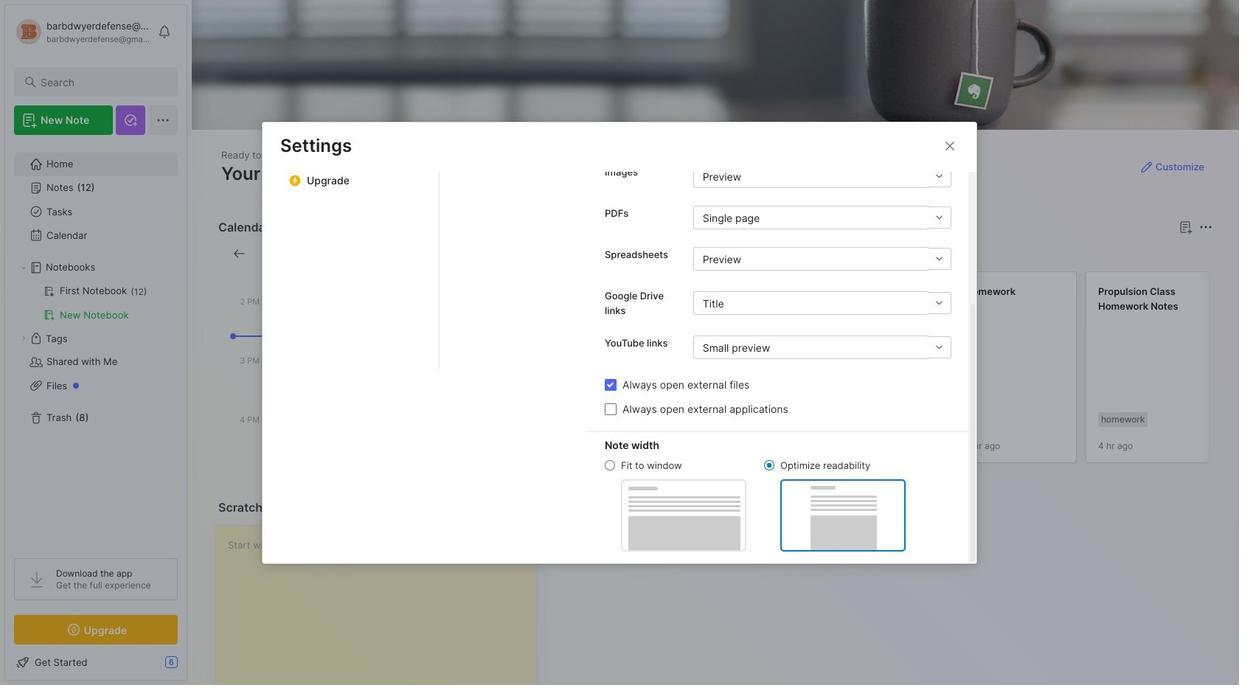 Task type: locate. For each thing, give the bounding box(es) containing it.
Choose default view option for YouTube links field
[[693, 336, 952, 359]]

none search field inside main element
[[41, 73, 165, 91]]

close image
[[941, 137, 959, 155]]

main element
[[0, 0, 192, 685]]

group
[[14, 280, 177, 327]]

tree
[[5, 144, 187, 545]]

None radio
[[605, 460, 615, 471], [764, 460, 775, 471], [605, 460, 615, 471], [764, 460, 775, 471]]

tab list
[[440, 0, 587, 369], [558, 245, 1211, 263]]

expand tags image
[[19, 334, 28, 343]]

row group
[[555, 271, 1239, 472]]

tab
[[558, 245, 601, 263], [607, 245, 667, 263]]

option group
[[605, 459, 906, 551]]

None checkbox
[[605, 379, 617, 391], [605, 403, 617, 415], [605, 379, 617, 391], [605, 403, 617, 415]]

Choose default view option for Google Drive links field
[[693, 291, 952, 315]]

0 horizontal spatial tab
[[558, 245, 601, 263]]

Choose default view option for Images field
[[693, 165, 952, 188]]

Choose default view option for PDFs field
[[693, 206, 952, 229]]

group inside tree
[[14, 280, 177, 327]]

None search field
[[41, 73, 165, 91]]

1 horizontal spatial tab
[[607, 245, 667, 263]]



Task type: describe. For each thing, give the bounding box(es) containing it.
Search text field
[[41, 75, 165, 89]]

tree inside main element
[[5, 144, 187, 545]]

1 tab from the left
[[558, 245, 601, 263]]

expand notebooks image
[[19, 263, 28, 272]]

2 tab from the left
[[607, 245, 667, 263]]

Choose default view option for Spreadsheets field
[[693, 247, 952, 271]]

Start writing… text field
[[228, 526, 536, 685]]



Task type: vqa. For each thing, say whether or not it's contained in the screenshot.
first TAB from the right
yes



